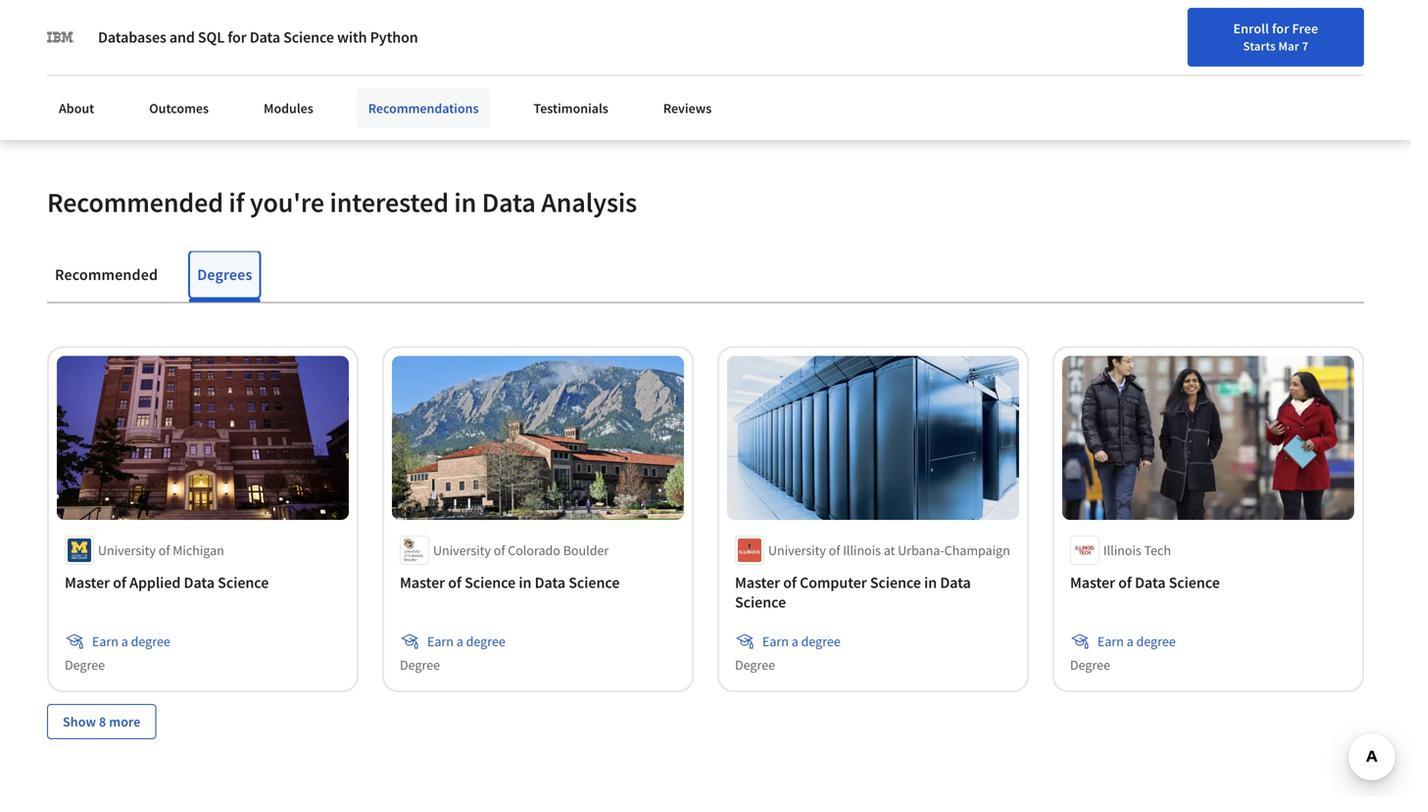 Task type: describe. For each thing, give the bounding box(es) containing it.
sql cheat sheet: views, stored procedures and transactions
[[83, 17, 479, 37]]

show
[[63, 714, 96, 731]]

of for illinois
[[829, 542, 841, 560]]

michigan
[[173, 542, 224, 560]]

of for applied
[[113, 573, 126, 593]]

science down 'tech'
[[1169, 573, 1220, 593]]

science down at
[[870, 573, 921, 593]]

free for join for free
[[1374, 25, 1401, 43]]

tech
[[1145, 542, 1172, 560]]

show 8 more
[[63, 714, 141, 731]]

degree for data
[[1137, 633, 1176, 651]]

degree for master of computer science in data science
[[735, 657, 775, 674]]

about link
[[47, 88, 106, 128]]

science up •
[[283, 27, 334, 47]]

university for computer
[[769, 542, 826, 560]]

more
[[109, 714, 141, 731]]

•
[[317, 56, 321, 76]]

log
[[1273, 23, 1294, 40]]

champaign
[[945, 542, 1011, 560]]

enroll
[[1234, 20, 1270, 37]]

enroll for free starts mar 7
[[1234, 20, 1319, 54]]

show 8 more button
[[47, 705, 156, 740]]

university for science
[[433, 542, 491, 560]]

science down boulder
[[569, 573, 620, 593]]

recommended button
[[47, 251, 166, 298]]

earn for computer
[[763, 633, 789, 651]]

stored
[[244, 17, 287, 37]]

join for free
[[1325, 25, 1401, 43]]

1 horizontal spatial in
[[519, 573, 532, 593]]

cheat for sql cheat sheet: join statements • 15 minutes
[[113, 56, 151, 76]]

illinois tech
[[1104, 542, 1172, 560]]

sql for join
[[83, 56, 110, 76]]

urbana-
[[898, 542, 945, 560]]

sql cheat sheet: join statements • 15 minutes
[[83, 56, 401, 76]]

master for master of computer science in data science
[[735, 573, 780, 593]]

log in
[[1273, 23, 1308, 40]]

of for computer
[[783, 573, 797, 593]]

colorado
[[508, 542, 561, 560]]

master for master of science in data science
[[400, 573, 445, 593]]

in for analysis
[[454, 185, 477, 219]]

boulder
[[563, 542, 609, 560]]

earn a degree for data
[[1098, 633, 1176, 651]]

7
[[1302, 38, 1309, 54]]

databases
[[98, 27, 166, 47]]

of for science
[[448, 573, 462, 593]]

master for master of applied data science
[[65, 573, 110, 593]]

degree for applied
[[131, 633, 170, 651]]

earn for applied
[[92, 633, 119, 651]]

testimonials link
[[522, 88, 620, 128]]

recommendations
[[368, 99, 479, 117]]

join
[[199, 56, 231, 76]]

science down university of colorado boulder
[[465, 573, 516, 593]]

a for applied
[[121, 633, 128, 651]]

degrees button
[[189, 251, 260, 298]]

sql for views,
[[83, 17, 110, 37]]

modules
[[264, 99, 313, 117]]

new
[[1187, 23, 1213, 40]]

data left analysis
[[482, 185, 536, 219]]

databases and sql for data science with python
[[98, 27, 418, 47]]

master of computer science in data science
[[735, 573, 971, 613]]

degree for master of data science
[[1070, 657, 1111, 674]]

reviews
[[663, 99, 712, 117]]

coursera image
[[24, 16, 148, 47]]

starts
[[1244, 38, 1276, 54]]

transactions
[[396, 17, 479, 37]]

find your new career link
[[1121, 20, 1263, 44]]

1 illinois from the left
[[843, 542, 881, 560]]

computer
[[800, 573, 867, 593]]

degrees
[[197, 265, 252, 285]]

views,
[[199, 17, 240, 37]]

free for enroll for free starts mar 7
[[1293, 20, 1319, 37]]

if
[[229, 185, 244, 219]]

reviews link
[[652, 88, 724, 128]]

recommended for recommended if you're interested in data analysis
[[47, 185, 223, 219]]

sql up join
[[198, 27, 225, 47]]

of for colorado
[[494, 542, 505, 560]]

outcomes
[[149, 99, 209, 117]]



Task type: locate. For each thing, give the bounding box(es) containing it.
degree for computer
[[801, 633, 841, 651]]

4 earn from the left
[[1098, 633, 1124, 651]]

earn for science
[[427, 633, 454, 651]]

2 horizontal spatial in
[[925, 573, 937, 593]]

in down urbana-
[[925, 573, 937, 593]]

data down michigan
[[184, 573, 215, 593]]

minutes
[[348, 56, 401, 76]]

1 horizontal spatial illinois
[[1104, 542, 1142, 560]]

0 horizontal spatial illinois
[[843, 542, 881, 560]]

a down master of data science
[[1127, 633, 1134, 651]]

applied
[[129, 573, 181, 593]]

of
[[159, 542, 170, 560], [494, 542, 505, 560], [829, 542, 841, 560], [113, 573, 126, 593], [448, 573, 462, 593], [783, 573, 797, 593], [1119, 573, 1132, 593]]

statements
[[234, 56, 309, 76]]

1 a from the left
[[121, 633, 128, 651]]

1 vertical spatial sheet:
[[154, 56, 196, 76]]

2 earn from the left
[[427, 633, 454, 651]]

you're
[[250, 185, 324, 219]]

master of data science link
[[1070, 573, 1347, 593]]

a down master of applied data science
[[121, 633, 128, 651]]

1 cheat from the top
[[113, 17, 151, 37]]

earn a degree
[[92, 633, 170, 651], [427, 633, 506, 651], [763, 633, 841, 651], [1098, 633, 1176, 651]]

a for computer
[[792, 633, 799, 651]]

find
[[1130, 23, 1156, 40]]

for right join
[[1354, 25, 1371, 43]]

degree down master of data science
[[1137, 633, 1176, 651]]

earn a degree down applied
[[92, 633, 170, 651]]

2 sheet: from the top
[[154, 56, 196, 76]]

4 master from the left
[[1070, 573, 1116, 593]]

master for master of data science
[[1070, 573, 1116, 593]]

recommended if you're interested in data analysis
[[47, 185, 637, 219]]

university
[[98, 542, 156, 560], [433, 542, 491, 560], [769, 542, 826, 560]]

1 horizontal spatial university
[[433, 542, 491, 560]]

1 master from the left
[[65, 573, 110, 593]]

master of computer science in data science link
[[735, 573, 1012, 613]]

sheet: left join
[[154, 56, 196, 76]]

recommended
[[47, 185, 223, 219], [55, 265, 158, 285]]

4 earn a degree from the left
[[1098, 633, 1176, 651]]

0 vertical spatial cheat
[[113, 17, 151, 37]]

2 master from the left
[[400, 573, 445, 593]]

ibm image
[[47, 24, 75, 51]]

degree
[[131, 633, 170, 651], [466, 633, 506, 651], [801, 633, 841, 651], [1137, 633, 1176, 651]]

3 university from the left
[[769, 542, 826, 560]]

outcomes link
[[137, 88, 221, 128]]

and left views,
[[169, 27, 195, 47]]

earn a degree down master of science in data science
[[427, 633, 506, 651]]

illinois left at
[[843, 542, 881, 560]]

free
[[1293, 20, 1319, 37], [1374, 25, 1401, 43]]

a down master of computer science in data science on the bottom of the page
[[792, 633, 799, 651]]

None search field
[[280, 12, 603, 51]]

a for science
[[457, 633, 463, 651]]

science left computer
[[735, 593, 786, 613]]

of left applied
[[113, 573, 126, 593]]

for up mar
[[1273, 20, 1290, 37]]

recommended for recommended
[[55, 265, 158, 285]]

illinois left 'tech'
[[1104, 542, 1142, 560]]

in
[[1297, 23, 1308, 40]]

degree down master of science in data science
[[466, 633, 506, 651]]

1 degree from the left
[[65, 657, 105, 674]]

for for enroll
[[1273, 20, 1290, 37]]

earn down master of computer science in data science on the bottom of the page
[[763, 633, 789, 651]]

2 degree from the left
[[466, 633, 506, 651]]

about
[[59, 99, 94, 117]]

master of science in data science
[[400, 573, 620, 593]]

1 degree from the left
[[131, 633, 170, 651]]

with
[[337, 27, 367, 47]]

for up "sql cheat sheet: join statements • 15 minutes"
[[228, 27, 247, 47]]

of up master of science in data science
[[494, 542, 505, 560]]

earn up the '8' at the left
[[92, 633, 119, 651]]

3 a from the left
[[792, 633, 799, 651]]

find your new career
[[1130, 23, 1253, 40]]

sheet:
[[154, 17, 196, 37], [154, 56, 196, 76]]

science
[[283, 27, 334, 47], [218, 573, 269, 593], [465, 573, 516, 593], [569, 573, 620, 593], [870, 573, 921, 593], [1169, 573, 1220, 593], [735, 593, 786, 613]]

in for science
[[925, 573, 937, 593]]

in right interested
[[454, 185, 477, 219]]

join for free link
[[1319, 15, 1406, 52]]

1 horizontal spatial for
[[1273, 20, 1290, 37]]

mar
[[1279, 38, 1300, 54]]

earn a degree down computer
[[763, 633, 841, 651]]

university for applied
[[98, 542, 156, 560]]

in
[[454, 185, 477, 219], [519, 573, 532, 593], [925, 573, 937, 593]]

of up computer
[[829, 542, 841, 560]]

cheat for sql cheat sheet: views, stored procedures and transactions
[[113, 17, 151, 37]]

master of data science
[[1070, 573, 1220, 593]]

modules link
[[252, 88, 325, 128]]

1 vertical spatial recommended
[[55, 265, 158, 285]]

3 earn from the left
[[763, 633, 789, 651]]

a
[[121, 633, 128, 651], [457, 633, 463, 651], [792, 633, 799, 651], [1127, 633, 1134, 651]]

of for michigan
[[159, 542, 170, 560]]

master of science in data science link
[[400, 573, 676, 593]]

earn a degree for applied
[[92, 633, 170, 651]]

university of illinois at urbana-champaign
[[769, 542, 1011, 560]]

1 earn from the left
[[92, 633, 119, 651]]

free up the 7
[[1293, 20, 1319, 37]]

at
[[884, 542, 895, 560]]

sql
[[83, 17, 110, 37], [198, 27, 225, 47], [83, 56, 110, 76]]

free inside enroll for free starts mar 7
[[1293, 20, 1319, 37]]

1 sheet: from the top
[[154, 17, 196, 37]]

free right join
[[1374, 25, 1401, 43]]

for inside enroll for free starts mar 7
[[1273, 20, 1290, 37]]

in inside master of computer science in data science
[[925, 573, 937, 593]]

a down master of science in data science
[[457, 633, 463, 651]]

earn a degree for computer
[[763, 633, 841, 651]]

procedures
[[290, 17, 364, 37]]

3 degree from the left
[[735, 657, 775, 674]]

of up master of applied data science
[[159, 542, 170, 560]]

2 university from the left
[[433, 542, 491, 560]]

career
[[1216, 23, 1253, 40]]

data
[[250, 27, 280, 47], [482, 185, 536, 219], [184, 573, 215, 593], [535, 573, 566, 593], [940, 573, 971, 593], [1135, 573, 1166, 593]]

join
[[1325, 25, 1351, 43]]

your
[[1159, 23, 1185, 40]]

and
[[367, 17, 393, 37], [169, 27, 195, 47]]

sheet: for join
[[154, 56, 196, 76]]

a for data
[[1127, 633, 1134, 651]]

university up computer
[[769, 542, 826, 560]]

earn for data
[[1098, 633, 1124, 651]]

recommendation tabs tab list
[[47, 251, 1365, 302]]

3 earn a degree from the left
[[763, 633, 841, 651]]

2 illinois from the left
[[1104, 542, 1142, 560]]

collection element
[[35, 303, 1376, 771]]

0 horizontal spatial university
[[98, 542, 156, 560]]

master inside master of computer science in data science
[[735, 573, 780, 593]]

sheet: for views,
[[154, 17, 196, 37]]

0 vertical spatial recommended
[[47, 185, 223, 219]]

recommendations link
[[357, 88, 491, 128]]

1 university from the left
[[98, 542, 156, 560]]

for for join
[[1354, 25, 1371, 43]]

1 vertical spatial cheat
[[113, 56, 151, 76]]

university of michigan
[[98, 542, 224, 560]]

2 degree from the left
[[400, 657, 440, 674]]

degree for science
[[466, 633, 506, 651]]

earn a degree down master of data science
[[1098, 633, 1176, 651]]

of inside master of computer science in data science
[[783, 573, 797, 593]]

data down "champaign"
[[940, 573, 971, 593]]

illinois
[[843, 542, 881, 560], [1104, 542, 1142, 560]]

interested
[[330, 185, 449, 219]]

analysis
[[541, 185, 637, 219]]

recommended inside button
[[55, 265, 158, 285]]

degree down applied
[[131, 633, 170, 651]]

1 horizontal spatial free
[[1374, 25, 1401, 43]]

of left computer
[[783, 573, 797, 593]]

university of colorado boulder
[[433, 542, 609, 560]]

8
[[99, 714, 106, 731]]

15
[[329, 56, 345, 76]]

university up applied
[[98, 542, 156, 560]]

earn down master of science in data science
[[427, 633, 454, 651]]

2 horizontal spatial university
[[769, 542, 826, 560]]

testimonials
[[534, 99, 609, 117]]

data up statements
[[250, 27, 280, 47]]

data down 'tech'
[[1135, 573, 1166, 593]]

0 horizontal spatial for
[[228, 27, 247, 47]]

degree
[[65, 657, 105, 674], [400, 657, 440, 674], [735, 657, 775, 674], [1070, 657, 1111, 674]]

of for data
[[1119, 573, 1132, 593]]

master
[[65, 573, 110, 593], [400, 573, 445, 593], [735, 573, 780, 593], [1070, 573, 1116, 593]]

sql down coursera image
[[83, 56, 110, 76]]

degree for master of science in data science
[[400, 657, 440, 674]]

3 master from the left
[[735, 573, 780, 593]]

earn
[[92, 633, 119, 651], [427, 633, 454, 651], [763, 633, 789, 651], [1098, 633, 1124, 651]]

cheat down databases
[[113, 56, 151, 76]]

for
[[1273, 20, 1290, 37], [1354, 25, 1371, 43], [228, 27, 247, 47]]

earn down master of data science
[[1098, 633, 1124, 651]]

4 degree from the left
[[1070, 657, 1111, 674]]

2 horizontal spatial for
[[1354, 25, 1371, 43]]

1 earn a degree from the left
[[92, 633, 170, 651]]

0 horizontal spatial in
[[454, 185, 477, 219]]

sheet: left views,
[[154, 17, 196, 37]]

in down university of colorado boulder
[[519, 573, 532, 593]]

of down "illinois tech"
[[1119, 573, 1132, 593]]

4 a from the left
[[1127, 633, 1134, 651]]

2 earn a degree from the left
[[427, 633, 506, 651]]

1 horizontal spatial and
[[367, 17, 393, 37]]

cheat
[[113, 17, 151, 37], [113, 56, 151, 76]]

degree for master of applied data science
[[65, 657, 105, 674]]

0 horizontal spatial free
[[1293, 20, 1319, 37]]

data inside master of computer science in data science
[[940, 573, 971, 593]]

3 degree from the left
[[801, 633, 841, 651]]

data down "colorado"
[[535, 573, 566, 593]]

master of applied data science
[[65, 573, 269, 593]]

python
[[370, 27, 418, 47]]

degree down master of computer science in data science on the bottom of the page
[[801, 633, 841, 651]]

0 horizontal spatial and
[[169, 27, 195, 47]]

master of applied data science link
[[65, 573, 341, 593]]

2 a from the left
[[457, 633, 463, 651]]

log in link
[[1263, 20, 1318, 43]]

of down university of colorado boulder
[[448, 573, 462, 593]]

2 cheat from the top
[[113, 56, 151, 76]]

university up master of science in data science
[[433, 542, 491, 560]]

and right with
[[367, 17, 393, 37]]

earn a degree for science
[[427, 633, 506, 651]]

cheat right "ibm" icon
[[113, 17, 151, 37]]

science down michigan
[[218, 573, 269, 593]]

0 vertical spatial sheet:
[[154, 17, 196, 37]]

sql right "ibm" icon
[[83, 17, 110, 37]]

4 degree from the left
[[1137, 633, 1176, 651]]



Task type: vqa. For each thing, say whether or not it's contained in the screenshot.
"University of Michigan"
yes



